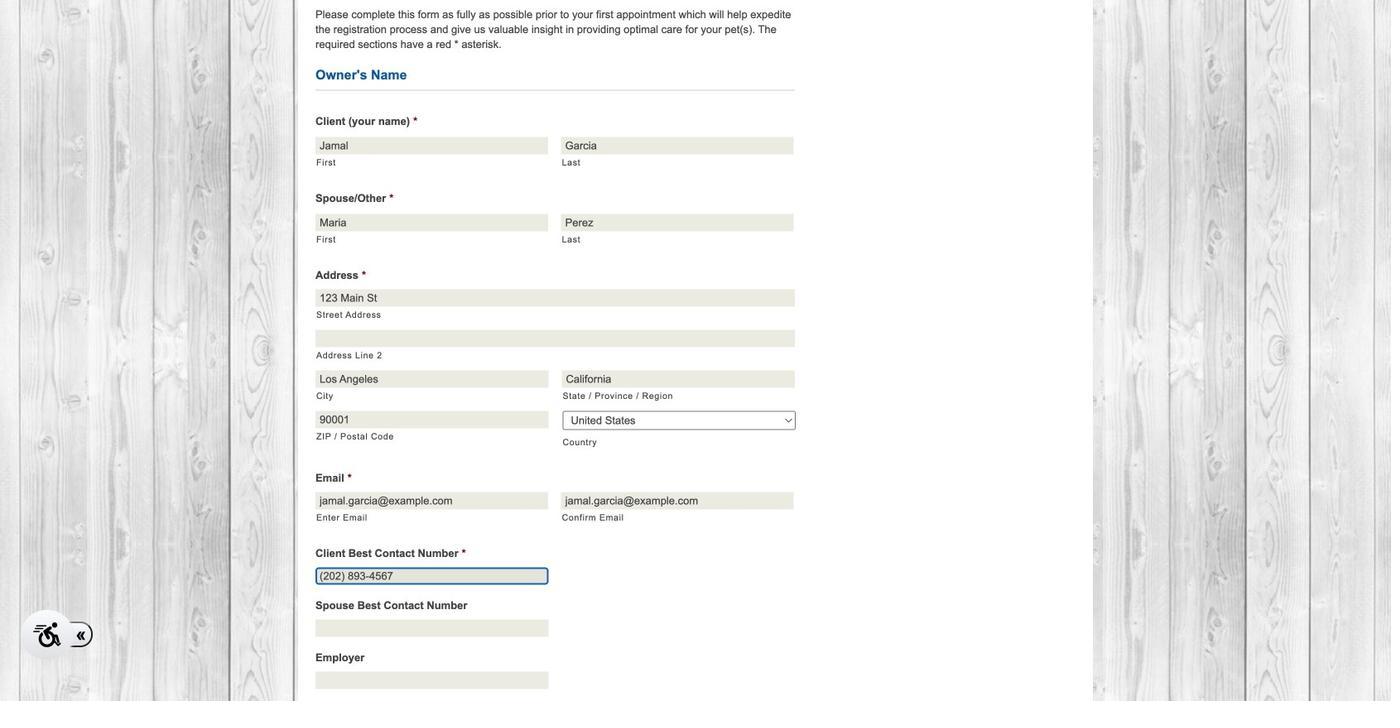 Task type: describe. For each thing, give the bounding box(es) containing it.
wheelchair image
[[33, 623, 61, 648]]

first name text field for 1st last name text box
[[315, 137, 548, 154]]

first name text field for second last name text box
[[315, 214, 548, 231]]

2 last name text field from the top
[[561, 214, 794, 231]]



Task type: locate. For each thing, give the bounding box(es) containing it.
1 vertical spatial last name text field
[[561, 214, 794, 231]]

First name text field
[[315, 137, 548, 154], [315, 214, 548, 231]]

1 vertical spatial first name text field
[[315, 214, 548, 231]]

2 first name text field from the top
[[315, 214, 548, 231]]

Last name text field
[[561, 137, 794, 154], [561, 214, 794, 231]]

1 first name text field from the top
[[315, 137, 548, 154]]

0 vertical spatial last name text field
[[561, 137, 794, 154]]

None text field
[[315, 371, 549, 388], [561, 492, 794, 510], [315, 620, 549, 637], [315, 371, 549, 388], [561, 492, 794, 510], [315, 620, 549, 637]]

1 last name text field from the top
[[561, 137, 794, 154]]

None text field
[[315, 289, 795, 307], [315, 330, 795, 347], [562, 371, 795, 388], [315, 411, 549, 429], [315, 492, 548, 510], [315, 568, 549, 585], [315, 672, 549, 689], [315, 289, 795, 307], [315, 330, 795, 347], [562, 371, 795, 388], [315, 411, 549, 429], [315, 492, 548, 510], [315, 568, 549, 585], [315, 672, 549, 689]]

0 vertical spatial first name text field
[[315, 137, 548, 154]]



Task type: vqa. For each thing, say whether or not it's contained in the screenshot.
First name text box related to 1st Last Name text field from the bottom
no



